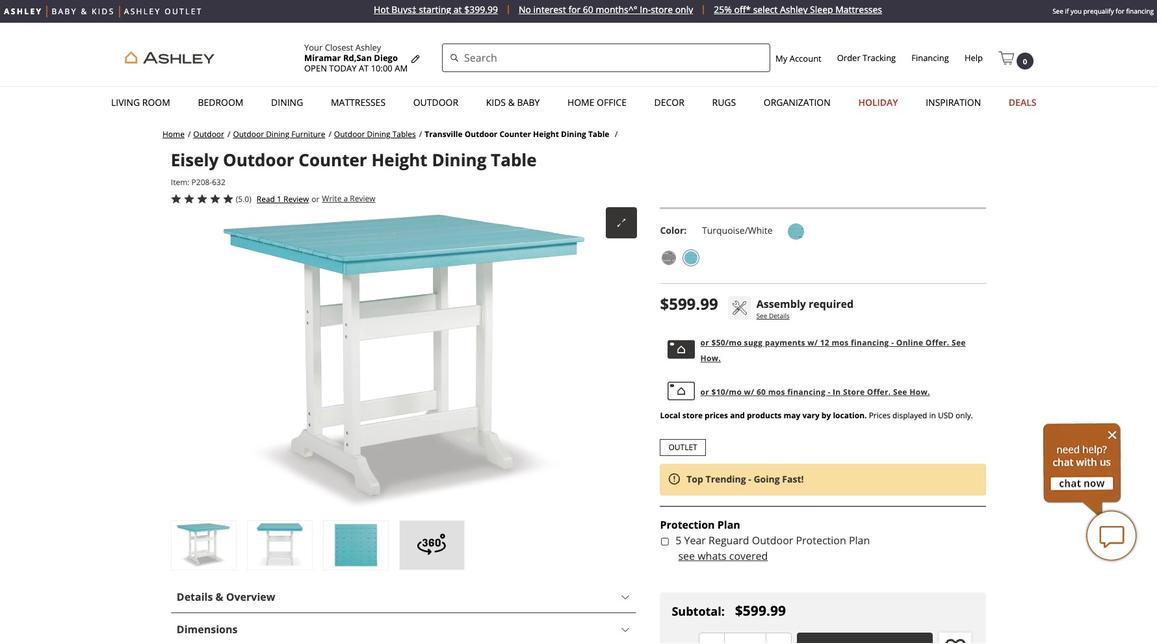 Task type: vqa. For each thing, say whether or not it's contained in the screenshot.
"payments"
yes



Task type: locate. For each thing, give the bounding box(es) containing it.
height down the baby
[[533, 129, 559, 140]]

0 horizontal spatial how.
[[700, 353, 721, 364]]

0 vertical spatial outdoor link
[[409, 90, 462, 115]]

1 vertical spatial mattresses
[[331, 96, 386, 109]]

eisely outdoor counter height dining table, turquoise/white, large image
[[171, 207, 637, 518], [173, 523, 235, 569], [249, 523, 311, 569], [325, 523, 387, 569]]

0 horizontal spatial mos
[[768, 386, 785, 398]]

0 vertical spatial mos
[[832, 337, 849, 348]]

my account
[[776, 52, 822, 64]]

None button
[[699, 633, 725, 644], [766, 633, 792, 644], [699, 633, 725, 644], [766, 633, 792, 644]]

dining down home office link
[[561, 129, 586, 140]]

outdoor up eisely
[[193, 129, 224, 140]]

0 horizontal spatial counter
[[299, 148, 367, 172]]

counter down furniture
[[299, 148, 367, 172]]

0 horizontal spatial -
[[748, 474, 751, 486]]

financing
[[1126, 7, 1154, 16], [851, 337, 889, 348], [787, 386, 826, 398]]

ashley left sleep
[[780, 3, 808, 16]]

dimensions button
[[171, 614, 637, 644]]

1 horizontal spatial mos
[[832, 337, 849, 348]]

months^°
[[596, 3, 638, 16]]

see inside button
[[893, 386, 907, 398]]

at left 10:00
[[359, 62, 369, 74]]

None search field
[[442, 44, 770, 72]]

buys‡
[[392, 3, 416, 16]]

& inside "link"
[[508, 96, 515, 109]]

item:
[[171, 177, 189, 188]]

see up sugg
[[756, 311, 767, 320]]

how. up displayed
[[910, 386, 930, 398]]

1 vertical spatial &
[[508, 96, 515, 109]]

or
[[312, 193, 319, 204], [700, 337, 709, 348], [700, 386, 709, 398]]

star  full image down item:
[[184, 194, 194, 204]]

offer.
[[926, 337, 950, 348], [867, 386, 891, 398]]

mattresses right sleep
[[835, 3, 882, 16]]

prices
[[869, 410, 891, 421]]

0 horizontal spatial table
[[491, 148, 537, 172]]

0 vertical spatial store
[[651, 3, 673, 16]]

prequalify
[[1084, 7, 1114, 16]]

fast!
[[782, 474, 804, 486]]

0 horizontal spatial financing
[[787, 386, 826, 398]]

required
[[809, 297, 854, 311]]

see inside assembly required see details
[[756, 311, 767, 320]]

table for transville
[[588, 129, 609, 140]]

for right the 'prequalify'
[[1116, 7, 1125, 16]]

- inside or $50/mo sugg payments w/ 12 mos financing - online offer. see how.
[[891, 337, 894, 348]]

table down the transville outdoor counter height dining table
[[491, 148, 537, 172]]

home up eisely
[[163, 129, 185, 140]]

see right online
[[952, 337, 966, 348]]

details up dimensions
[[177, 590, 213, 605]]

0 horizontal spatial offer.
[[867, 386, 891, 398]]

1 horizontal spatial height
[[533, 129, 559, 140]]

payments
[[765, 337, 805, 348]]

& left kids
[[81, 6, 88, 17]]

0 horizontal spatial mattresses
[[331, 96, 386, 109]]

0 horizontal spatial 60
[[583, 3, 593, 16]]

1 vertical spatial home
[[163, 129, 185, 140]]

1 vertical spatial at
[[359, 62, 369, 74]]

0 vertical spatial 60
[[583, 3, 593, 16]]

in
[[929, 410, 936, 421]]

covered
[[729, 550, 768, 564]]

star  full image down p208-
[[197, 194, 207, 204]]

star  full image down 632
[[210, 194, 220, 204]]

0 vertical spatial details
[[769, 311, 790, 320]]

1 horizontal spatial protection
[[796, 534, 846, 548]]

0 vertical spatial protection
[[660, 518, 715, 533]]

mos right 12
[[832, 337, 849, 348]]

1 vertical spatial protection
[[796, 534, 846, 548]]

ashley
[[780, 3, 808, 16], [124, 6, 161, 17], [355, 42, 381, 53]]

review right a
[[350, 193, 375, 204]]

chat bubble mobile view image
[[1086, 510, 1138, 562]]

ashley up open today at 10:00 am
[[355, 42, 381, 53]]

financing for see if you prequalify for financing
[[1126, 7, 1154, 16]]

height for transville
[[533, 129, 559, 140]]

outlet down the local
[[669, 442, 697, 453]]

vary
[[802, 410, 820, 421]]

dining inside banner
[[271, 96, 303, 109]]

0 vertical spatial t image
[[788, 223, 804, 240]]

0
[[1023, 56, 1027, 66]]

plan
[[718, 518, 740, 533], [849, 534, 870, 548]]

financing right the 'prequalify'
[[1126, 7, 1154, 16]]

baby
[[517, 96, 540, 109]]

at
[[454, 3, 462, 16], [359, 62, 369, 74]]

1 vertical spatial t image
[[685, 251, 698, 264]]

for right interest
[[568, 3, 581, 16]]

0 vertical spatial -
[[891, 337, 894, 348]]

dining
[[271, 96, 303, 109], [266, 129, 289, 140], [367, 129, 390, 140], [561, 129, 586, 140], [432, 148, 487, 172]]

0 horizontal spatial home
[[163, 129, 185, 140]]

60 left months^°
[[583, 3, 593, 16]]

1 horizontal spatial -
[[828, 386, 831, 398]]

home inside banner
[[567, 96, 594, 109]]

1 horizontal spatial star  full image
[[197, 194, 207, 204]]

account
[[790, 52, 822, 64]]

or inside button
[[700, 386, 709, 398]]

how. inside button
[[910, 386, 930, 398]]

2 vertical spatial &
[[216, 590, 223, 605]]

1 vertical spatial outlet
[[669, 442, 697, 453]]

w/ left 12
[[808, 337, 818, 348]]

sleep
[[810, 3, 833, 16]]

off*
[[734, 3, 751, 16]]

1 horizontal spatial outlet
[[669, 442, 697, 453]]

- left online
[[891, 337, 894, 348]]

1 vertical spatial store
[[683, 410, 703, 421]]

see inside or $50/mo sugg payments w/ 12 mos financing - online offer. see how.
[[952, 337, 966, 348]]

counter inside eisely outdoor counter height dining table item: p208-632
[[299, 148, 367, 172]]

see up displayed
[[893, 386, 907, 398]]

outdoor link inside banner
[[409, 90, 462, 115]]

1 vertical spatial mos
[[768, 386, 785, 398]]

0 vertical spatial offer.
[[926, 337, 950, 348]]

banner
[[0, 23, 1157, 118]]

financing up vary
[[787, 386, 826, 398]]

None text field
[[724, 633, 766, 644]]

ashley image
[[120, 49, 220, 66]]

0 horizontal spatial star  full image
[[184, 194, 194, 204]]

star  full image
[[184, 194, 194, 204], [197, 194, 207, 204], [210, 194, 220, 204]]

home
[[567, 96, 594, 109], [163, 129, 185, 140]]

0 horizontal spatial $599.99
[[660, 293, 718, 314]]

0 horizontal spatial plan
[[718, 518, 740, 533]]

height down the tables
[[371, 148, 428, 172]]

1 vertical spatial table
[[491, 148, 537, 172]]

&
[[81, 6, 88, 17], [508, 96, 515, 109], [216, 590, 223, 605]]

at right starting in the left of the page
[[454, 3, 462, 16]]

0 vertical spatial height
[[533, 129, 559, 140]]

or for or $50/mo sugg payments w/ 12 mos financing - online offer. see how.
[[700, 337, 709, 348]]

mos inside button
[[768, 386, 785, 398]]

outdoor up covered
[[752, 534, 793, 548]]

12
[[820, 337, 830, 348]]

rd,san
[[343, 52, 372, 64]]

2 horizontal spatial financing
[[1126, 7, 1154, 16]]

dining down transville
[[432, 148, 487, 172]]

table
[[588, 129, 609, 140], [491, 148, 537, 172]]

star  full image down item:
[[171, 194, 181, 204]]

mattresses down open today at 10:00 am
[[331, 96, 386, 109]]

outdoor link up transville
[[409, 90, 462, 115]]

local
[[660, 410, 680, 421]]

1 vertical spatial offer.
[[867, 386, 891, 398]]

no interest for 60 months^° in-store only link
[[509, 3, 704, 16]]

1 vertical spatial 60
[[757, 386, 766, 398]]

w/ inside button
[[744, 386, 754, 398]]

1 horizontal spatial ashley
[[355, 42, 381, 53]]

& left the overview
[[216, 590, 223, 605]]

2 vertical spatial financing
[[787, 386, 826, 398]]

outdoor inside eisely outdoor counter height dining table item: p208-632
[[223, 148, 294, 172]]

1 horizontal spatial w/
[[808, 337, 818, 348]]

1 vertical spatial details
[[177, 590, 213, 605]]

or left $10/mo
[[700, 386, 709, 398]]

dining left the tables
[[367, 129, 390, 140]]

height inside eisely outdoor counter height dining table item: p208-632
[[371, 148, 428, 172]]

transville
[[425, 129, 463, 140]]

trending
[[706, 474, 746, 486]]

details up payments
[[769, 311, 790, 320]]

t image right turquoise/white
[[788, 223, 804, 240]]

1 vertical spatial height
[[371, 148, 428, 172]]

0 vertical spatial plan
[[718, 518, 740, 533]]

details
[[769, 311, 790, 320], [177, 590, 213, 605]]

kids
[[92, 6, 115, 17]]

0 vertical spatial home
[[567, 96, 594, 109]]

0 vertical spatial or
[[312, 193, 319, 204]]

store right the local
[[683, 410, 703, 421]]

offer. inside 'or $10/mo w/ 60 mos financing - in store offer. see how.' button
[[867, 386, 891, 398]]

$599.99 down g icon
[[660, 293, 718, 314]]

& right kids
[[508, 96, 515, 109]]

today
[[329, 62, 357, 74]]

offer. inside or $50/mo sugg payments w/ 12 mos financing - online offer. see how.
[[926, 337, 950, 348]]

if
[[1065, 7, 1069, 16]]

see whats covered
[[678, 550, 768, 564]]

1 vertical spatial outdoor link
[[193, 129, 224, 140]]

w/ right $10/mo
[[744, 386, 754, 398]]

order tracking link
[[837, 52, 896, 64]]

1 vertical spatial $599.99
[[735, 602, 786, 620]]

table down home office link
[[588, 129, 609, 140]]

360 spin image
[[416, 529, 447, 560]]

0 vertical spatial at
[[454, 3, 462, 16]]

inspiration
[[926, 96, 981, 109]]

0 horizontal spatial height
[[371, 148, 428, 172]]

or left $50/mo
[[700, 337, 709, 348]]

1 horizontal spatial &
[[216, 590, 223, 605]]

0 horizontal spatial details
[[177, 590, 213, 605]]

your
[[304, 42, 323, 53]]

0 vertical spatial mattresses
[[835, 3, 882, 16]]

2 horizontal spatial -
[[891, 337, 894, 348]]

financing for or $10/mo w/ 60 mos financing - in store offer. see how.
[[787, 386, 826, 398]]

0 vertical spatial counter
[[500, 129, 531, 140]]

tables
[[392, 129, 416, 140]]

see
[[1053, 7, 1063, 16], [756, 311, 767, 320], [952, 337, 966, 348], [893, 386, 907, 398]]

1 horizontal spatial outdoor link
[[409, 90, 462, 115]]

review right 1
[[283, 193, 309, 204]]

0 horizontal spatial star  full image
[[171, 194, 181, 204]]

star  full image
[[171, 194, 181, 204], [223, 194, 233, 204]]

1 horizontal spatial 60
[[757, 386, 766, 398]]

counter for transville
[[500, 129, 531, 140]]

0 horizontal spatial protection
[[660, 518, 715, 533]]

w/
[[808, 337, 818, 348], [744, 386, 754, 398]]

details inside assembly required see details
[[769, 311, 790, 320]]

furniture
[[291, 129, 325, 140]]

counter down kids & baby "link"
[[500, 129, 531, 140]]

2 star  full image from the left
[[223, 194, 233, 204]]

2 star  full image from the left
[[197, 194, 207, 204]]

for
[[568, 3, 581, 16], [1116, 7, 1125, 16]]

60 inside button
[[757, 386, 766, 398]]

1 vertical spatial plan
[[849, 534, 870, 548]]

1 horizontal spatial details
[[769, 311, 790, 320]]

mos up products
[[768, 386, 785, 398]]

home left "office"
[[567, 96, 594, 109]]

1 vertical spatial how.
[[910, 386, 930, 398]]

dining inside eisely outdoor counter height dining table item: p208-632
[[432, 148, 487, 172]]

financing inside button
[[787, 386, 826, 398]]

- left going
[[748, 474, 751, 486]]

1
[[277, 193, 281, 204]]

0 vertical spatial how.
[[700, 353, 721, 364]]

60 up products
[[757, 386, 766, 398]]

t image right g icon
[[685, 251, 698, 264]]

p208-
[[191, 177, 212, 188]]

only
[[675, 3, 693, 16]]

outlet up ashley image
[[165, 6, 203, 17]]

ashley right kids
[[124, 6, 161, 17]]

or inside or $50/mo sugg payments w/ 12 mos financing - online offer. see how.
[[700, 337, 709, 348]]

how.
[[700, 353, 721, 364], [910, 386, 930, 398]]

0 horizontal spatial outlet
[[165, 6, 203, 17]]

1 vertical spatial financing
[[851, 337, 889, 348]]

products
[[747, 410, 782, 421]]

organization link
[[760, 90, 835, 115]]

year
[[684, 534, 706, 548]]

financing left online
[[851, 337, 889, 348]]

star  full image left (5.0) at the top left
[[223, 194, 233, 204]]

or inside (5.0) read 1 review or write a review
[[312, 193, 319, 204]]

2 vertical spatial -
[[748, 474, 751, 486]]

g image
[[662, 251, 676, 265]]

height
[[533, 129, 559, 140], [371, 148, 428, 172]]

see
[[678, 550, 695, 564]]

help link
[[965, 52, 983, 64]]

how. down $50/mo
[[700, 353, 721, 364]]

offer. up the prices at the right of the page
[[867, 386, 891, 398]]

or for or $10/mo w/ 60 mos financing - in store offer. see how.
[[700, 386, 709, 398]]

1 horizontal spatial for
[[1116, 7, 1125, 16]]

tracking
[[863, 52, 896, 64]]

1 vertical spatial w/
[[744, 386, 754, 398]]

0 vertical spatial table
[[588, 129, 609, 140]]

2 vertical spatial or
[[700, 386, 709, 398]]

$599.99 down covered
[[735, 602, 786, 620]]

1 vertical spatial counter
[[299, 148, 367, 172]]

baby & kids
[[52, 6, 115, 17]]

- left in
[[828, 386, 831, 398]]

1 horizontal spatial counter
[[500, 129, 531, 140]]

read
[[257, 193, 275, 204]]

ashley link
[[4, 6, 43, 17]]

25% off* select ashley sleep mattresses
[[714, 3, 882, 16]]

& inside dropdown button
[[216, 590, 223, 605]]

(5.0) read 1 review or write a review
[[236, 193, 375, 204]]

or left write at the left of page
[[312, 193, 319, 204]]

0 horizontal spatial for
[[568, 3, 581, 16]]

1 vertical spatial or
[[700, 337, 709, 348]]

outdoor down outdoor dining furniture
[[223, 148, 294, 172]]

& for details
[[216, 590, 223, 605]]

table for eisely
[[491, 148, 537, 172]]

1 horizontal spatial review
[[350, 193, 375, 204]]

1 vertical spatial -
[[828, 386, 831, 398]]

2 horizontal spatial &
[[508, 96, 515, 109]]

0 horizontal spatial w/
[[744, 386, 754, 398]]

outdoor link up eisely
[[193, 129, 224, 140]]

search image
[[450, 52, 459, 65]]

t image
[[788, 223, 804, 240], [685, 251, 698, 264]]

(5.0)
[[236, 193, 251, 204]]

how. inside or $50/mo sugg payments w/ 12 mos financing - online offer. see how.
[[700, 353, 721, 364]]

0 horizontal spatial outdoor link
[[193, 129, 224, 140]]

table inside eisely outdoor counter height dining table item: p208-632
[[491, 148, 537, 172]]

offer. right online
[[926, 337, 950, 348]]

financing
[[912, 52, 949, 64]]

1 horizontal spatial how.
[[910, 386, 930, 398]]

1 horizontal spatial home
[[567, 96, 594, 109]]

1 horizontal spatial star  full image
[[223, 194, 233, 204]]

1 star  full image from the left
[[171, 194, 181, 204]]

store left only in the top right of the page
[[651, 3, 673, 16]]

dining up outdoor dining furniture
[[271, 96, 303, 109]]

only.
[[956, 410, 973, 421]]

0 horizontal spatial ashley
[[124, 6, 161, 17]]

financing inside or $50/mo sugg payments w/ 12 mos financing - online offer. see how.
[[851, 337, 889, 348]]

60
[[583, 3, 593, 16], [757, 386, 766, 398]]

0 vertical spatial &
[[81, 6, 88, 17]]

in
[[833, 386, 841, 398]]

mattresses inside "mattresses" link
[[331, 96, 386, 109]]



Task type: describe. For each thing, give the bounding box(es) containing it.
see details button
[[756, 311, 854, 320]]

online
[[896, 337, 923, 348]]

see whats covered button
[[678, 549, 768, 564]]

closest
[[325, 42, 353, 53]]

0 horizontal spatial at
[[359, 62, 369, 74]]

a
[[344, 193, 348, 204]]

hot buys‡ starting at $399.99 link
[[364, 3, 509, 16]]

kids & baby link
[[482, 90, 544, 115]]

my account link
[[776, 52, 822, 64]]

home for home office
[[567, 96, 594, 109]]

dialogue message for liveperson image
[[1043, 423, 1121, 517]]

outdoor down kids
[[465, 129, 498, 140]]

ashley
[[4, 6, 43, 17]]

starting
[[419, 3, 451, 16]]

see left if
[[1053, 7, 1063, 16]]

1 review from the left
[[350, 193, 375, 204]]

details inside dropdown button
[[177, 590, 213, 605]]

outdoor down "mattresses" link
[[334, 129, 365, 140]]

counter for eisely
[[299, 148, 367, 172]]

$50/mo
[[712, 337, 742, 348]]

banner containing living room
[[0, 23, 1157, 118]]

1 horizontal spatial t image
[[788, 223, 804, 240]]

change location image
[[410, 54, 421, 64]]

may
[[784, 410, 800, 421]]

diego
[[374, 52, 398, 64]]

assembly required see details
[[756, 297, 854, 320]]

ashley outlet link
[[124, 6, 203, 17]]

open
[[304, 62, 327, 74]]

or $10/mo w/ 60 mos financing - in store offer. see how. button
[[660, 373, 986, 409]]

2 review from the left
[[283, 193, 309, 204]]

subtotal:
[[672, 604, 725, 619]]

kids
[[486, 96, 506, 109]]

by
[[822, 410, 831, 421]]

1 horizontal spatial $599.99
[[735, 602, 786, 620]]

1 star  full image from the left
[[184, 194, 194, 204]]

3 star  full image from the left
[[210, 194, 220, 204]]

height for eisely
[[371, 148, 428, 172]]

living room link
[[107, 90, 174, 115]]

details & overview
[[177, 590, 275, 605]]

home office link
[[564, 90, 631, 115]]

eisely outdoor counter height dining table item: p208-632
[[171, 148, 537, 188]]

sugg
[[744, 337, 763, 348]]

1 horizontal spatial at
[[454, 3, 462, 16]]

outdoor down bedroom link
[[233, 129, 264, 140]]

baby
[[52, 6, 77, 17]]

am
[[395, 62, 408, 74]]

decor link
[[650, 90, 688, 115]]

ashley outlet
[[124, 6, 203, 17]]

deals
[[1009, 96, 1037, 109]]

order tracking
[[837, 52, 896, 64]]

60 for mos
[[757, 386, 766, 398]]

0 horizontal spatial t image
[[685, 251, 698, 264]]

0 vertical spatial outlet
[[165, 6, 203, 17]]

0 horizontal spatial store
[[651, 3, 673, 16]]

interest
[[533, 3, 566, 16]]

home office
[[567, 96, 627, 109]]

home link
[[163, 129, 185, 140]]

financing link
[[912, 52, 949, 64]]

1 horizontal spatial mattresses
[[835, 3, 882, 16]]

outdoor up transville
[[413, 96, 458, 109]]

prices
[[705, 410, 728, 421]]

see if you prequalify for financing link
[[1049, 0, 1157, 22]]

$399.99
[[464, 3, 498, 16]]

top trending - going fast!
[[687, 474, 804, 486]]

transville outdoor counter height dining table
[[425, 129, 611, 140]]

assembly
[[756, 297, 806, 311]]

5
[[676, 534, 682, 548]]

mos inside or $50/mo sugg payments w/ 12 mos financing - online offer. see how.
[[832, 337, 849, 348]]

open today at 10:00 am
[[304, 62, 408, 74]]

office
[[597, 96, 627, 109]]

living
[[111, 96, 140, 109]]

kids & baby
[[486, 96, 540, 109]]

home for the home link
[[163, 129, 185, 140]]

1 horizontal spatial store
[[683, 410, 703, 421]]

0 link
[[999, 46, 1034, 70]]

in-
[[640, 3, 651, 16]]

hot buys‡ starting at $399.99
[[374, 3, 498, 16]]

inspiration link
[[922, 90, 985, 115]]

or $50/mo sugg payments w/ 12 mos financing - online offer. see how.
[[700, 337, 966, 364]]

whats
[[698, 550, 727, 564]]

decor
[[654, 96, 684, 109]]

none search field inside banner
[[442, 44, 770, 72]]

baby & kids link
[[52, 6, 115, 17]]

$10/mo
[[712, 386, 742, 398]]

bedroom link
[[194, 90, 247, 115]]

60 for months^°
[[583, 3, 593, 16]]

holiday link
[[854, 90, 902, 115]]

rugs link
[[708, 90, 740, 115]]

no interest for 60 months^° in-store only
[[519, 3, 693, 16]]

turquoise/white
[[702, 224, 775, 236]]

& for baby
[[81, 6, 88, 17]]

room
[[142, 96, 170, 109]]

displayed
[[893, 410, 927, 421]]

ashley inside your closest ashley miramar rd,san diego
[[355, 42, 381, 53]]

mattresses link
[[327, 90, 389, 115]]

or $10/mo w/ 60 mos financing - in store offer. see how.
[[700, 386, 930, 398]]

location.
[[833, 410, 867, 421]]

deals link
[[1005, 90, 1040, 115]]

1 horizontal spatial plan
[[849, 534, 870, 548]]

overview
[[226, 590, 275, 605]]

w/ inside or $50/mo sugg payments w/ 12 mos financing - online offer. see how.
[[808, 337, 818, 348]]

help
[[965, 52, 983, 64]]

outdoor dining furniture
[[233, 129, 325, 140]]

hot
[[374, 3, 389, 16]]

2 horizontal spatial ashley
[[780, 3, 808, 16]]

miramar
[[304, 52, 341, 64]]

outdoor dining furniture link
[[233, 129, 325, 140]]

going
[[754, 474, 780, 486]]

organization
[[764, 96, 831, 109]]

write a review button
[[322, 193, 375, 204]]

outdoor dining tables link
[[334, 129, 416, 140]]

0 vertical spatial $599.99
[[660, 293, 718, 314]]

dining left furniture
[[266, 129, 289, 140]]

& for kids
[[508, 96, 515, 109]]

you
[[1071, 7, 1082, 16]]

local store prices and products may vary by location. prices displayed in usd only.
[[660, 410, 973, 421]]

- inside button
[[828, 386, 831, 398]]



